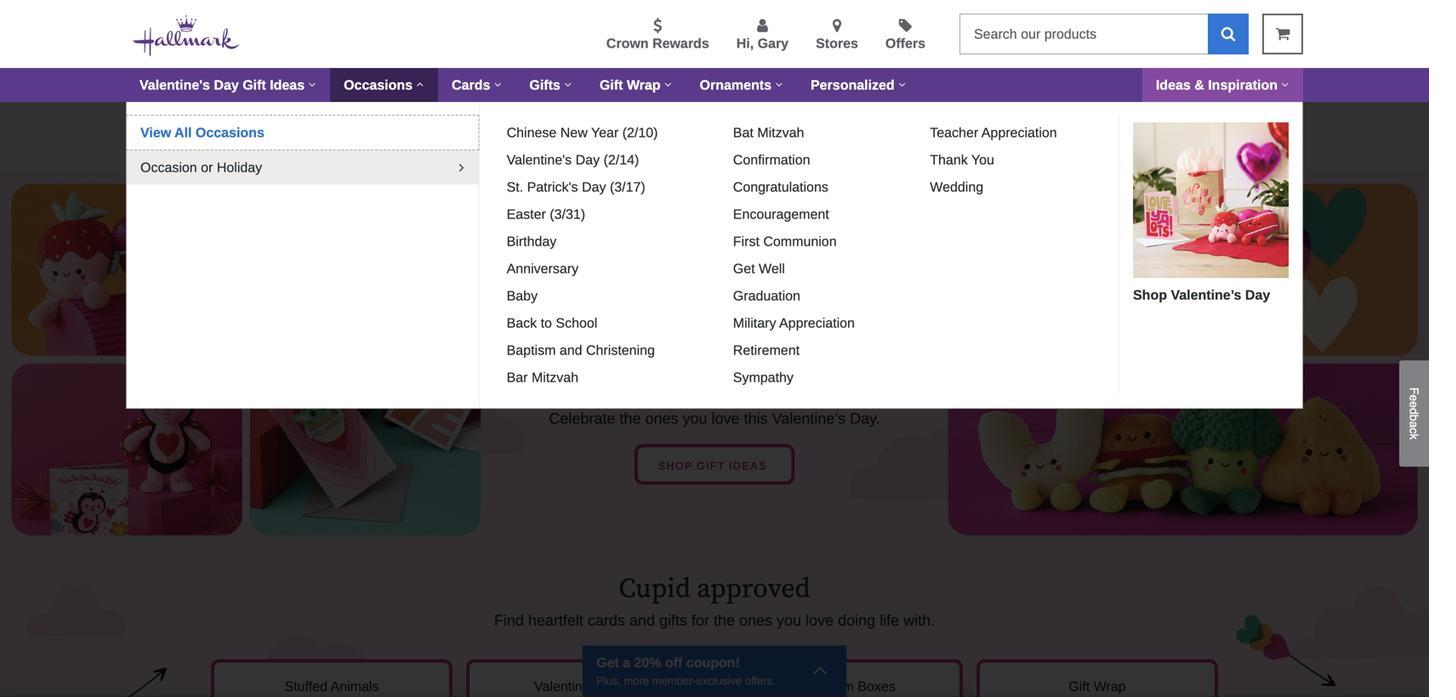 Task type: describe. For each thing, give the bounding box(es) containing it.
encouragement link
[[726, 204, 836, 225]]

back to school
[[507, 316, 597, 331]]

stuffed animals link
[[211, 660, 453, 698]]

shop valentine's day link
[[1133, 123, 1289, 305]]

0 vertical spatial cards
[[1143, 143, 1173, 157]]

7
[[292, 118, 299, 131]]

0 horizontal spatial or
[[201, 160, 213, 175]]

view all occasions link
[[127, 116, 479, 150]]

st. patrick's day (3/17) link
[[500, 177, 652, 197]]

0 horizontal spatial gift
[[243, 77, 266, 93]]

classroom
[[789, 679, 854, 694]]

rewards
[[653, 36, 709, 51]]

1 with from the left
[[673, 118, 698, 131]]

a inside 'get a 20% off coupon! plus, more member-exclusive offers.'
[[623, 655, 630, 671]]

tab list containing chinese new year (2/10)
[[493, 116, 1119, 395]]

inspiration
[[1208, 77, 1278, 93]]

Search our products search field
[[960, 14, 1208, 54]]

ideas & inspiration
[[1156, 77, 1278, 93]]

hi, gary
[[736, 36, 789, 51]]

plus,
[[596, 675, 621, 688]]

get for get a 20% off coupon! plus, more member-exclusive offers.
[[596, 655, 619, 671]]

(3/17)
[[610, 179, 645, 195]]

birthday
[[507, 234, 557, 249]]

life
[[880, 612, 899, 629]]

personalized
[[1071, 143, 1140, 157]]

photo
[[1075, 118, 1109, 131]]

appreciation for military appreciation
[[779, 316, 855, 331]]

hi,
[[736, 36, 754, 51]]

occasions inside the occasions link
[[344, 77, 413, 93]]

by
[[210, 118, 224, 131]]

ideas
[[729, 460, 767, 473]]

in
[[681, 143, 691, 157]]

occasion or holiday tab panel
[[493, 116, 1289, 395]]

coupon!
[[686, 655, 740, 671]]

military appreciation
[[733, 316, 855, 331]]

free
[[539, 118, 565, 131]]

send
[[944, 118, 974, 131]]

first communion link
[[726, 231, 844, 252]]

$30+
[[642, 118, 670, 131]]

occasions link
[[330, 68, 438, 102]]

icon image for details
[[334, 144, 341, 156]]

shop gift ideas
[[658, 460, 771, 473]]

2 with from the left
[[1017, 118, 1042, 131]]

cupid approved main content
[[0, 102, 1429, 698]]

teacher appreciation
[[930, 125, 1057, 140]]

on
[[624, 118, 639, 131]]

first communion
[[733, 234, 837, 249]]

celebrate
[[549, 410, 615, 427]]

stores
[[816, 36, 858, 51]]

heartfelt
[[528, 612, 584, 629]]

cards link
[[438, 68, 516, 102]]

view all occasions
[[140, 125, 264, 140]]

thank you
[[930, 152, 994, 168]]

1 horizontal spatial or
[[694, 143, 705, 157]]

day inside menu bar
[[214, 77, 239, 93]]

the inside the cupid approved find heartfelt cards and gifts for the ones you love doing life with.
[[714, 612, 735, 629]]

congratulations link
[[726, 177, 835, 197]]

easter
[[507, 207, 546, 222]]

images of valentine's day better togethers, cards, and plushes on a light pink background with clouds image
[[0, 173, 1429, 546]]

baby
[[507, 288, 538, 304]]

cupid approved image
[[0, 546, 1429, 698]]

1 horizontal spatial icon image
[[812, 658, 828, 682]]

celebrate the ones you love this valentine's day.
[[549, 410, 880, 427]]

st.
[[507, 179, 523, 195]]

valentine's inside cupid approved main content
[[369, 118, 433, 131]]

shop valentine's day
[[1133, 288, 1270, 303]]

stores link
[[816, 18, 858, 54]]

shopping cart image
[[1276, 26, 1290, 41]]

offers
[[885, 36, 926, 51]]

a inside 'f e e d b a c k' button
[[1407, 421, 1421, 428]]

ideas & inspiration link
[[1142, 68, 1303, 102]]

join
[[708, 143, 731, 157]]

valentine's cards link
[[466, 660, 708, 698]]

you inside the cupid approved find heartfelt cards and gifts for the ones you love doing life with.
[[777, 612, 801, 629]]

offers.
[[745, 675, 776, 688]]

doing
[[838, 612, 875, 629]]

a right not
[[824, 118, 831, 131]]

occasion
[[140, 160, 197, 175]]

member-
[[652, 675, 697, 688]]

bar
[[507, 370, 528, 385]]

congratulations
[[733, 179, 828, 195]]

bar mitzvah link
[[500, 368, 585, 388]]

2 e from the top
[[1407, 402, 1421, 408]]

get
[[317, 118, 335, 131]]

new
[[560, 125, 588, 140]]

retirement link
[[726, 340, 806, 361]]

patrick's
[[527, 179, 578, 195]]

0 horizontal spatial for
[[350, 118, 366, 131]]

classroom boxes link
[[721, 660, 963, 698]]

shipping
[[568, 118, 620, 131]]

1 horizontal spatial gift
[[600, 77, 623, 93]]

crown inside cupid approved main content
[[701, 118, 739, 131]]

mitzvah for bar mitzvah
[[532, 370, 579, 385]]

crown inside 'link'
[[606, 36, 649, 51]]

back
[[507, 316, 537, 331]]

ones inside the cupid approved find heartfelt cards and gifts for the ones you love doing life with.
[[739, 612, 772, 629]]

personalized
[[811, 77, 895, 93]]

ornaments
[[700, 77, 772, 93]]

rewards.
[[743, 118, 797, 131]]

k
[[1407, 434, 1421, 440]]

0 vertical spatial love
[[712, 410, 740, 427]]

shop for message
[[1039, 143, 1067, 157]]

appreciation for teacher appreciation
[[981, 125, 1057, 140]]

b
[[1407, 415, 1421, 421]]

approved
[[697, 572, 810, 606]]

order by wed., feb. 7 to get it for valentine's day.
[[173, 118, 461, 131]]

teacher
[[930, 125, 978, 140]]

f e e d b a c k button
[[1399, 361, 1429, 467]]



Task type: vqa. For each thing, say whether or not it's contained in the screenshot.
Shop in the Occasion or Holiday tab panel
yes



Task type: locate. For each thing, give the bounding box(es) containing it.
1 vertical spatial cards
[[603, 679, 640, 694]]

banner containing crown rewards
[[0, 0, 1429, 409]]

a up more
[[623, 655, 630, 671]]

get for get well
[[733, 261, 755, 276]]

ideas left &
[[1156, 77, 1191, 93]]

shop for day.
[[658, 460, 693, 473]]

you
[[971, 152, 994, 168]]

(2/10)
[[622, 125, 658, 140]]

e up b on the bottom right
[[1407, 402, 1421, 408]]

1 horizontal spatial you
[[777, 612, 801, 629]]

sympathy
[[733, 370, 794, 385]]

1 horizontal spatial tab list
[[493, 116, 1119, 395]]

mitzvah for bat mitzvah
[[757, 125, 804, 140]]

and inside the cupid approved find heartfelt cards and gifts for the ones you love doing life with.
[[629, 612, 655, 629]]

mitzvah inside "bat mitzvah" link
[[757, 125, 804, 140]]

1 horizontal spatial cards
[[603, 679, 640, 694]]

0 horizontal spatial valentine's
[[534, 679, 600, 694]]

1 ideas from the left
[[270, 77, 305, 93]]

ornaments link
[[686, 68, 797, 102]]

or left holiday
[[201, 160, 213, 175]]

1 horizontal spatial shop
[[1039, 143, 1067, 157]]

icon image for shop personalized cards
[[1177, 144, 1185, 156]]

gift wrap link inside cupid approved "region"
[[977, 660, 1218, 698]]

you down approved
[[777, 612, 801, 629]]

chinese new year (2/10) link
[[500, 123, 665, 143]]

2 vertical spatial valentine's
[[534, 679, 600, 694]]

gifts
[[529, 77, 560, 93]]

1 horizontal spatial ones
[[739, 612, 772, 629]]

get down first
[[733, 261, 755, 276]]

for
[[350, 118, 366, 131], [692, 612, 709, 629]]

anniversary link
[[500, 259, 585, 279]]

wrap
[[627, 77, 661, 93], [1094, 679, 1126, 694]]

menu bar
[[126, 68, 1303, 102]]

gift wrap inside cupid approved "region"
[[1069, 679, 1126, 694]]

menu containing crown rewards
[[267, 14, 946, 54]]

wedding link
[[923, 177, 990, 197]]

0 horizontal spatial ones
[[645, 410, 678, 427]]

1 horizontal spatial with
[[1017, 118, 1042, 131]]

get well
[[733, 261, 785, 276]]

1 horizontal spatial ideas
[[1156, 77, 1191, 93]]

1 vertical spatial crown
[[701, 118, 739, 131]]

2 horizontal spatial valentine's
[[1171, 288, 1242, 303]]

school
[[556, 316, 597, 331]]

details
[[293, 143, 334, 157]]

1 horizontal spatial mitzvah
[[757, 125, 804, 140]]

cards inside the cupid approved find heartfelt cards and gifts for the ones you love doing life with.
[[588, 612, 625, 629]]

member?
[[834, 118, 890, 131]]

(2/14)
[[604, 152, 639, 168]]

0 vertical spatial shop
[[1039, 143, 1067, 157]]

0 vertical spatial day.
[[436, 118, 461, 131]]

crown left rewards
[[606, 36, 649, 51]]

1 horizontal spatial love
[[806, 612, 834, 629]]

tab list containing view all occasions
[[127, 116, 479, 185]]

classroom boxes
[[789, 679, 896, 694]]

2 horizontal spatial gift
[[1069, 679, 1090, 694]]

0 horizontal spatial wrap
[[627, 77, 661, 93]]

0 horizontal spatial day.
[[436, 118, 461, 131]]

search image
[[1221, 26, 1236, 41]]

2 horizontal spatial to
[[1231, 118, 1243, 131]]

valentine's for valentine's day (2/14)
[[507, 152, 572, 168]]

to left them. at the right top of the page
[[1231, 118, 1243, 131]]

gift wrap link inside banner
[[586, 68, 686, 102]]

them.
[[1246, 118, 1279, 131]]

ideas up 7
[[270, 77, 305, 93]]

baptism and christening link
[[500, 340, 662, 361]]

mitzvah
[[757, 125, 804, 140], [532, 370, 579, 385]]

crown rewards
[[606, 36, 709, 51]]

chinese new year (2/10)
[[507, 125, 658, 140]]

with
[[673, 118, 698, 131], [1017, 118, 1042, 131]]

love left doing
[[806, 612, 834, 629]]

2 vertical spatial valentine's
[[507, 152, 572, 168]]

you
[[683, 410, 707, 427], [777, 612, 801, 629]]

1 vertical spatial ones
[[739, 612, 772, 629]]

cards right heartfelt
[[588, 612, 625, 629]]

icon image left boxes
[[812, 658, 828, 682]]

1 vertical spatial cards
[[588, 612, 625, 629]]

it
[[339, 118, 346, 131]]

cards down the '20%'
[[603, 679, 640, 694]]

love left this at right bottom
[[712, 410, 740, 427]]

0 horizontal spatial with
[[673, 118, 698, 131]]

cupid approved region
[[0, 546, 1429, 698]]

f
[[1407, 388, 1421, 395]]

get
[[733, 261, 755, 276], [596, 655, 619, 671]]

0 vertical spatial mitzvah
[[757, 125, 804, 140]]

1 horizontal spatial wrap
[[1094, 679, 1126, 694]]

tab list
[[127, 116, 479, 185], [493, 116, 1119, 395]]

valentine's inside occasion or holiday tab panel
[[507, 152, 572, 168]]

easter (3/31)
[[507, 207, 585, 222]]

christening
[[586, 343, 655, 358]]

0 vertical spatial and
[[560, 343, 582, 358]]

day.
[[436, 118, 461, 131], [850, 410, 880, 427]]

and
[[560, 343, 582, 358], [629, 612, 655, 629]]

get inside 'get a 20% off coupon! plus, more member-exclusive offers.'
[[596, 655, 619, 671]]

valentine's inside occasion or holiday tab panel
[[1171, 288, 1242, 303]]

well
[[759, 261, 785, 276]]

retirement
[[733, 343, 800, 358]]

2 horizontal spatial valentine's
[[507, 152, 572, 168]]

or right photo
[[1113, 118, 1125, 131]]

0 horizontal spatial occasions
[[196, 125, 264, 140]]

wrap inside menu bar
[[627, 77, 661, 93]]

0 vertical spatial gift wrap link
[[586, 68, 686, 102]]

1 horizontal spatial crown
[[701, 118, 739, 131]]

with up in
[[673, 118, 698, 131]]

appreciation
[[981, 125, 1057, 140], [779, 316, 855, 331]]

1 vertical spatial wrap
[[1094, 679, 1126, 694]]

1 vertical spatial the
[[714, 612, 735, 629]]

stuffed
[[285, 679, 327, 694]]

to
[[302, 118, 314, 131], [1231, 118, 1243, 131], [541, 316, 552, 331]]

1 horizontal spatial to
[[541, 316, 552, 331]]

menu bar containing valentine's day gift ideas
[[126, 68, 1303, 102]]

1 horizontal spatial occasions
[[344, 77, 413, 93]]

personalized link
[[797, 68, 920, 102]]

1 horizontal spatial and
[[629, 612, 655, 629]]

1 horizontal spatial gift wrap
[[1069, 679, 1126, 694]]

icon image down it
[[334, 144, 341, 156]]

1 horizontal spatial appreciation
[[981, 125, 1057, 140]]

easter (3/31) link
[[500, 204, 592, 225]]

1 vertical spatial occasions
[[196, 125, 264, 140]]

2 horizontal spatial icon image
[[1177, 144, 1185, 156]]

appreciation down the graduation
[[779, 316, 855, 331]]

0 horizontal spatial love
[[712, 410, 740, 427]]

1 vertical spatial day.
[[850, 410, 880, 427]]

d
[[1407, 408, 1421, 415]]

for inside the cupid approved find heartfelt cards and gifts for the ones you love doing life with.
[[692, 612, 709, 629]]

1 vertical spatial get
[[596, 655, 619, 671]]

2 vertical spatial shop
[[658, 460, 693, 473]]

2 ideas from the left
[[1156, 77, 1191, 93]]

for right it
[[350, 118, 366, 131]]

graduation link
[[726, 286, 807, 306]]

1 vertical spatial love
[[806, 612, 834, 629]]

1 vertical spatial and
[[629, 612, 655, 629]]

love inside the cupid approved find heartfelt cards and gifts for the ones you love doing life with.
[[806, 612, 834, 629]]

your
[[1045, 118, 1072, 131]]

(3/31)
[[550, 207, 585, 222]]

encouragement
[[733, 207, 829, 222]]

baptism
[[507, 343, 556, 358]]

1 vertical spatial gift wrap link
[[977, 660, 1218, 698]]

card
[[988, 118, 1014, 131]]

1 horizontal spatial get
[[733, 261, 755, 276]]

gift inside cupid approved "region"
[[1069, 679, 1090, 694]]

sign
[[653, 143, 678, 157]]

crown
[[606, 36, 649, 51], [701, 118, 739, 131]]

1 e from the top
[[1407, 395, 1421, 402]]

and inside "link"
[[560, 343, 582, 358]]

shop inside occasion or holiday tab panel
[[1133, 288, 1167, 303]]

gift wrap link
[[586, 68, 686, 102], [977, 660, 1218, 698]]

icon image down directly
[[1177, 144, 1185, 156]]

to right 7
[[302, 118, 314, 131]]

0 horizontal spatial ideas
[[270, 77, 305, 93]]

0 vertical spatial ones
[[645, 410, 678, 427]]

the right celebrate
[[620, 410, 641, 427]]

the down approved
[[714, 612, 735, 629]]

to right back
[[541, 316, 552, 331]]

cards down message
[[1143, 143, 1173, 157]]

1 vertical spatial mitzvah
[[532, 370, 579, 385]]

mitzvah down baptism
[[532, 370, 579, 385]]

mitzvah up confirmation
[[757, 125, 804, 140]]

get inside get well link
[[733, 261, 755, 276]]

appreciation up you on the right of page
[[981, 125, 1057, 140]]

0 vertical spatial crown
[[606, 36, 649, 51]]

1 vertical spatial appreciation
[[779, 316, 855, 331]]

with.
[[904, 612, 935, 629]]

holiday
[[217, 160, 262, 175]]

valentine's inside cupid approved "region"
[[534, 679, 600, 694]]

cupid approved banner
[[204, 572, 1225, 632]]

1 tab list from the left
[[127, 116, 479, 185]]

valentine's up the order
[[140, 77, 210, 93]]

valentine's cards
[[534, 679, 640, 694]]

1 horizontal spatial valentine's
[[369, 118, 433, 131]]

wed.,
[[227, 118, 260, 131]]

icon image
[[334, 144, 341, 156], [1177, 144, 1185, 156], [812, 658, 828, 682]]

gary
[[758, 36, 789, 51]]

0 vertical spatial wrap
[[627, 77, 661, 93]]

valentine's for valentine's day gift ideas
[[140, 77, 210, 93]]

military
[[733, 316, 776, 331]]

boxes
[[858, 679, 896, 694]]

baptism and christening
[[507, 343, 655, 358]]

0 vertical spatial valentine's
[[140, 77, 210, 93]]

or right in
[[694, 143, 705, 157]]

0 horizontal spatial cards
[[588, 612, 625, 629]]

0 horizontal spatial tab list
[[127, 116, 479, 185]]

this
[[744, 410, 768, 427]]

1 vertical spatial valentine's
[[772, 410, 846, 427]]

1 vertical spatial gift wrap
[[1069, 679, 1126, 694]]

0 vertical spatial for
[[350, 118, 366, 131]]

thank
[[930, 152, 968, 168]]

2 vertical spatial or
[[201, 160, 213, 175]]

get up "plus,"
[[596, 655, 619, 671]]

0 horizontal spatial to
[[302, 118, 314, 131]]

thank you link
[[923, 150, 1001, 170]]

1 horizontal spatial the
[[714, 612, 735, 629]]

directly
[[1184, 118, 1228, 131]]

0 vertical spatial cards
[[452, 77, 490, 93]]

menu bar inside banner
[[126, 68, 1303, 102]]

0 horizontal spatial mitzvah
[[532, 370, 579, 385]]

e up the d
[[1407, 395, 1421, 402]]

the
[[620, 410, 641, 427], [714, 612, 735, 629]]

birthday link
[[500, 231, 563, 252]]

cards inside cupid approved "region"
[[603, 679, 640, 694]]

0 vertical spatial you
[[683, 410, 707, 427]]

today
[[734, 143, 764, 157]]

hallmark image
[[133, 15, 240, 56]]

mitzvah inside bar mitzvah link
[[532, 370, 579, 385]]

bat mitzvah
[[733, 125, 804, 140]]

1 vertical spatial for
[[692, 612, 709, 629]]

0 horizontal spatial you
[[683, 410, 707, 427]]

0 horizontal spatial get
[[596, 655, 619, 671]]

a up k
[[1407, 421, 1421, 428]]

for right gifts
[[692, 612, 709, 629]]

1 horizontal spatial gift wrap link
[[977, 660, 1218, 698]]

occasions inside view all occasions link
[[196, 125, 264, 140]]

occasions up it
[[344, 77, 413, 93]]

valentine's day (2/14)
[[507, 152, 639, 168]]

ideas
[[270, 77, 305, 93], [1156, 77, 1191, 93]]

1 horizontal spatial valentine's
[[772, 410, 846, 427]]

find
[[494, 612, 524, 629]]

0 vertical spatial valentine's
[[1171, 288, 1242, 303]]

1 horizontal spatial cards
[[1143, 143, 1173, 157]]

2 horizontal spatial or
[[1113, 118, 1125, 131]]

cupid
[[619, 572, 691, 606]]

chinese
[[507, 125, 557, 140]]

0 vertical spatial or
[[1113, 118, 1125, 131]]

0 horizontal spatial appreciation
[[779, 316, 855, 331]]

banner
[[0, 0, 1429, 409]]

crown rewards link
[[606, 18, 709, 54]]

None search field
[[960, 14, 1249, 54]]

20%
[[634, 655, 661, 671]]

you up gift on the bottom of the page
[[683, 410, 707, 427]]

and down "school"
[[560, 343, 582, 358]]

0 horizontal spatial cards
[[452, 77, 490, 93]]

crown up join
[[701, 118, 739, 131]]

to inside occasion or holiday tab panel
[[541, 316, 552, 331]]

order
[[173, 118, 206, 131]]

and left gifts
[[629, 612, 655, 629]]

cards left gifts in the top of the page
[[452, 77, 490, 93]]

2 horizontal spatial shop
[[1133, 288, 1167, 303]]

ones up shop gift ideas
[[645, 410, 678, 427]]

1 vertical spatial you
[[777, 612, 801, 629]]

0 horizontal spatial the
[[620, 410, 641, 427]]

wedding
[[930, 179, 984, 195]]

0 vertical spatial the
[[620, 410, 641, 427]]

1 horizontal spatial for
[[692, 612, 709, 629]]

a left card
[[978, 118, 985, 131]]

occasions up holiday
[[196, 125, 264, 140]]

with right card
[[1017, 118, 1042, 131]]

valentine's down chinese at the top left
[[507, 152, 572, 168]]

2 tab list from the left
[[493, 116, 1119, 395]]

wrap inside cupid approved "region"
[[1094, 679, 1126, 694]]

menu
[[267, 14, 946, 54]]

0 horizontal spatial gift wrap link
[[586, 68, 686, 102]]

ones down approved
[[739, 612, 772, 629]]

sign in or join today
[[653, 143, 767, 157]]

valentine's day gift ideas
[[140, 77, 305, 93]]

free shipping on $30+ with crown rewards. not a member?
[[539, 118, 890, 131]]

a
[[824, 118, 831, 131], [978, 118, 985, 131], [1407, 421, 1421, 428], [623, 655, 630, 671]]

0 horizontal spatial icon image
[[334, 144, 341, 156]]

bar mitzvah
[[507, 370, 579, 385]]

first
[[733, 234, 760, 249]]

valentine's down the occasions link
[[369, 118, 433, 131]]

valentine's day (2/14) link
[[500, 150, 646, 170]]

0 vertical spatial gift wrap
[[600, 77, 661, 93]]

1 vertical spatial or
[[694, 143, 705, 157]]

shop valentine's day image
[[1133, 123, 1289, 278]]

love
[[712, 410, 740, 427], [806, 612, 834, 629]]

1 vertical spatial shop
[[1133, 288, 1167, 303]]

1 horizontal spatial day.
[[850, 410, 880, 427]]

0 horizontal spatial valentine's
[[140, 77, 210, 93]]

0 vertical spatial occasions
[[344, 77, 413, 93]]

0 horizontal spatial crown
[[606, 36, 649, 51]]

0 horizontal spatial shop
[[658, 460, 693, 473]]



